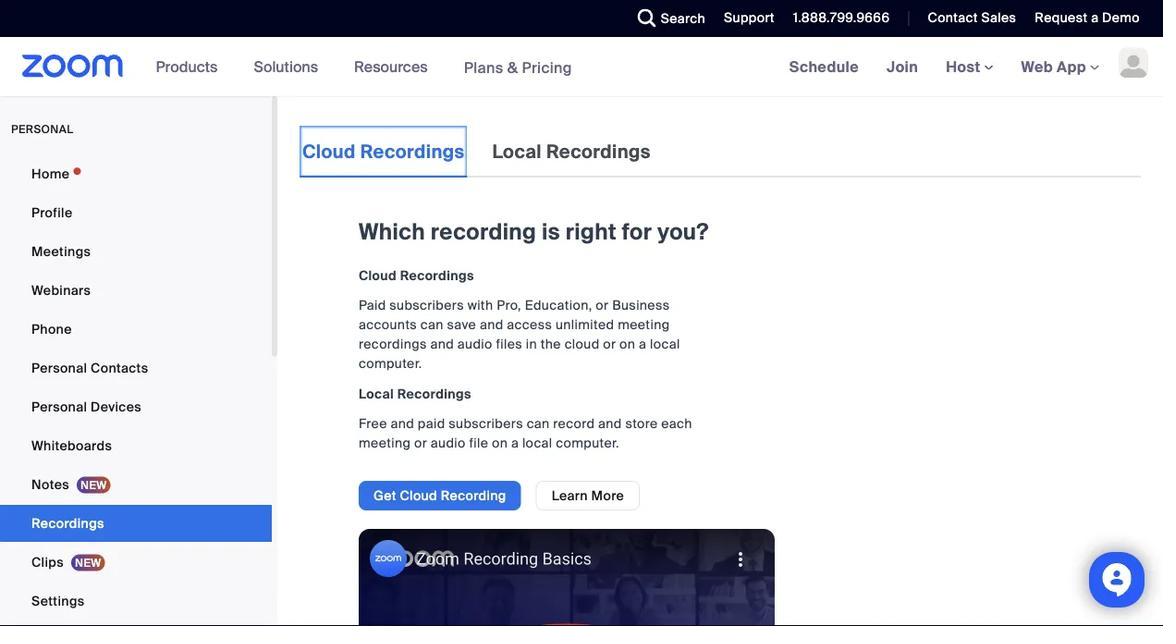 Task type: vqa. For each thing, say whether or not it's contained in the screenshot.
the bottommost "on"
yes



Task type: describe. For each thing, give the bounding box(es) containing it.
on inside free and paid subscribers can record and store each meeting or audio file on a local computer.
[[492, 435, 508, 452]]

solutions button
[[254, 37, 327, 96]]

and left the 'store'
[[599, 415, 622, 432]]

plans
[[464, 58, 504, 77]]

schedule link
[[776, 37, 873, 96]]

a inside paid subscribers with pro, education, or business accounts can save and access unlimited meeting recordings and audio files in the cloud or on a local computer.
[[639, 336, 647, 353]]

contact sales
[[928, 9, 1017, 26]]

personal
[[11, 122, 74, 136]]

cloud
[[565, 336, 600, 353]]

local recordings tab
[[490, 126, 654, 178]]

education,
[[525, 297, 593, 314]]

or inside free and paid subscribers can record and store each meeting or audio file on a local computer.
[[414, 435, 427, 452]]

phone link
[[0, 311, 272, 348]]

which
[[359, 218, 425, 247]]

phone
[[31, 321, 72, 338]]

webinars link
[[0, 272, 272, 309]]

which recording is right for you?
[[359, 218, 709, 247]]

personal contacts
[[31, 359, 148, 377]]

audio inside paid subscribers with pro, education, or business accounts can save and access unlimited meeting recordings and audio files in the cloud or on a local computer.
[[458, 336, 493, 353]]

each
[[662, 415, 693, 432]]

get cloud recording button
[[359, 481, 521, 511]]

learn
[[552, 487, 588, 504]]

resources
[[354, 57, 428, 76]]

profile link
[[0, 194, 272, 231]]

clips
[[31, 554, 64, 571]]

meeting inside paid subscribers with pro, education, or business accounts can save and access unlimited meeting recordings and audio files in the cloud or on a local computer.
[[618, 316, 670, 333]]

host
[[947, 57, 985, 76]]

host button
[[947, 57, 994, 76]]

the
[[541, 336, 561, 353]]

recordings link
[[0, 505, 272, 542]]

settings link
[[0, 583, 272, 620]]

request a demo
[[1036, 9, 1141, 26]]

schedule
[[790, 57, 859, 76]]

whiteboards link
[[0, 427, 272, 464]]

home link
[[0, 155, 272, 192]]

pricing
[[522, 58, 573, 77]]

in
[[526, 336, 537, 353]]

cloud recordings tab
[[300, 126, 468, 178]]

recording
[[441, 487, 507, 504]]

computer. inside paid subscribers with pro, education, or business accounts can save and access unlimited meeting recordings and audio files in the cloud or on a local computer.
[[359, 355, 422, 372]]

accounts
[[359, 316, 417, 333]]

resources button
[[354, 37, 436, 96]]

save
[[447, 316, 477, 333]]

business
[[613, 297, 670, 314]]

search button
[[624, 0, 711, 37]]

recordings up which
[[360, 140, 465, 163]]

record
[[554, 415, 595, 432]]

personal devices
[[31, 398, 142, 415]]

a inside free and paid subscribers can record and store each meeting or audio file on a local computer.
[[511, 435, 519, 452]]

settings
[[31, 593, 85, 610]]

web
[[1022, 57, 1054, 76]]

main content element
[[300, 126, 1142, 626]]

you?
[[658, 218, 709, 247]]

plans & pricing
[[464, 58, 573, 77]]

personal for personal devices
[[31, 398, 87, 415]]

contact
[[928, 9, 979, 26]]

personal contacts link
[[0, 350, 272, 387]]

products button
[[156, 37, 226, 96]]

pro,
[[497, 297, 522, 314]]

paid subscribers with pro, education, or business accounts can save and access unlimited meeting recordings and audio files in the cloud or on a local computer.
[[359, 297, 681, 372]]

meetings link
[[0, 233, 272, 270]]

paid
[[418, 415, 445, 432]]

1 vertical spatial or
[[603, 336, 616, 353]]

on inside paid subscribers with pro, education, or business accounts can save and access unlimited meeting recordings and audio files in the cloud or on a local computer.
[[620, 336, 636, 353]]



Task type: locate. For each thing, give the bounding box(es) containing it.
1 horizontal spatial a
[[639, 336, 647, 353]]

demo
[[1103, 9, 1141, 26]]

product information navigation
[[142, 37, 586, 98]]

or right 'cloud'
[[603, 336, 616, 353]]

recordings
[[359, 336, 427, 353]]

solutions
[[254, 57, 318, 76]]

1 vertical spatial meeting
[[359, 435, 411, 452]]

computer. inside free and paid subscribers can record and store each meeting or audio file on a local computer.
[[556, 435, 620, 452]]

1 horizontal spatial cloud
[[359, 267, 397, 284]]

2 vertical spatial a
[[511, 435, 519, 452]]

cloud recordings inside tab
[[303, 140, 465, 163]]

for
[[622, 218, 652, 247]]

products
[[156, 57, 218, 76]]

2 horizontal spatial a
[[1092, 9, 1099, 26]]

cloud inside button
[[400, 487, 438, 504]]

0 vertical spatial computer.
[[359, 355, 422, 372]]

request a demo link
[[1022, 0, 1164, 37], [1036, 9, 1141, 26]]

2 personal from the top
[[31, 398, 87, 415]]

can left record
[[527, 415, 550, 432]]

subscribers
[[390, 297, 464, 314], [449, 415, 524, 432]]

local up which recording is right for you?
[[493, 140, 542, 163]]

0 vertical spatial can
[[421, 316, 444, 333]]

1 horizontal spatial on
[[620, 336, 636, 353]]

1 horizontal spatial can
[[527, 415, 550, 432]]

1 horizontal spatial local
[[493, 140, 542, 163]]

1 vertical spatial cloud recordings
[[359, 267, 474, 284]]

can inside free and paid subscribers can record and store each meeting or audio file on a local computer.
[[527, 415, 550, 432]]

and down with
[[480, 316, 504, 333]]

or up the unlimited
[[596, 297, 609, 314]]

computer. down record
[[556, 435, 620, 452]]

tabs of recording tab list
[[300, 126, 654, 178]]

recordings down notes
[[31, 515, 104, 532]]

subscribers inside paid subscribers with pro, education, or business accounts can save and access unlimited meeting recordings and audio files in the cloud or on a local computer.
[[390, 297, 464, 314]]

app
[[1057, 57, 1087, 76]]

banner containing products
[[0, 37, 1164, 98]]

webinars
[[31, 282, 91, 299]]

free
[[359, 415, 387, 432]]

0 horizontal spatial cloud
[[303, 140, 356, 163]]

audio down the save
[[458, 336, 493, 353]]

1.888.799.9666 button
[[780, 0, 895, 37], [794, 9, 890, 26]]

computer.
[[359, 355, 422, 372], [556, 435, 620, 452]]

a left the demo
[[1092, 9, 1099, 26]]

recordings up paid
[[398, 385, 472, 402]]

and down the save
[[431, 336, 454, 353]]

0 vertical spatial meeting
[[618, 316, 670, 333]]

1 personal from the top
[[31, 359, 87, 377]]

&
[[508, 58, 518, 77]]

1.888.799.9666
[[794, 9, 890, 26]]

computer. down recordings
[[359, 355, 422, 372]]

0 vertical spatial local recordings
[[493, 140, 651, 163]]

0 horizontal spatial can
[[421, 316, 444, 333]]

notes link
[[0, 466, 272, 503]]

1 vertical spatial local
[[359, 385, 394, 402]]

subscribers up file
[[449, 415, 524, 432]]

right
[[566, 218, 617, 247]]

recordings up right
[[547, 140, 651, 163]]

0 vertical spatial subscribers
[[390, 297, 464, 314]]

contact sales link
[[914, 0, 1022, 37], [928, 9, 1017, 26]]

meetings navigation
[[776, 37, 1164, 98]]

recording
[[431, 218, 537, 247]]

cloud inside tab
[[303, 140, 356, 163]]

local recordings inside tab
[[493, 140, 651, 163]]

access
[[507, 316, 553, 333]]

local right file
[[523, 435, 553, 452]]

personal down the phone at bottom
[[31, 359, 87, 377]]

or down paid
[[414, 435, 427, 452]]

meeting inside free and paid subscribers can record and store each meeting or audio file on a local computer.
[[359, 435, 411, 452]]

cloud recordings
[[303, 140, 465, 163], [359, 267, 474, 284]]

whiteboards
[[31, 437, 112, 454]]

1 vertical spatial computer.
[[556, 435, 620, 452]]

more
[[592, 487, 625, 504]]

0 vertical spatial cloud
[[303, 140, 356, 163]]

0 horizontal spatial on
[[492, 435, 508, 452]]

join
[[887, 57, 919, 76]]

0 horizontal spatial local recordings
[[359, 385, 472, 402]]

cloud recordings up which
[[303, 140, 465, 163]]

local
[[650, 336, 681, 353], [523, 435, 553, 452]]

audio down paid
[[431, 435, 466, 452]]

and left paid
[[391, 415, 415, 432]]

subscribers up the save
[[390, 297, 464, 314]]

meeting
[[618, 316, 670, 333], [359, 435, 411, 452]]

contacts
[[91, 359, 148, 377]]

local down business
[[650, 336, 681, 353]]

1 horizontal spatial local recordings
[[493, 140, 651, 163]]

learn more
[[552, 487, 625, 504]]

recordings up with
[[400, 267, 474, 284]]

notes
[[31, 476, 69, 493]]

audio
[[458, 336, 493, 353], [431, 435, 466, 452]]

files
[[496, 336, 523, 353]]

unlimited
[[556, 316, 615, 333]]

1 vertical spatial on
[[492, 435, 508, 452]]

1 vertical spatial a
[[639, 336, 647, 353]]

is
[[542, 218, 561, 247]]

0 vertical spatial local
[[493, 140, 542, 163]]

paid
[[359, 297, 386, 314]]

1 vertical spatial local
[[523, 435, 553, 452]]

local up free
[[359, 385, 394, 402]]

cloud right get
[[400, 487, 438, 504]]

1 vertical spatial personal
[[31, 398, 87, 415]]

free and paid subscribers can record and store each meeting or audio file on a local computer.
[[359, 415, 693, 452]]

1 vertical spatial subscribers
[[449, 415, 524, 432]]

0 vertical spatial on
[[620, 336, 636, 353]]

0 vertical spatial personal
[[31, 359, 87, 377]]

local inside free and paid subscribers can record and store each meeting or audio file on a local computer.
[[523, 435, 553, 452]]

0 horizontal spatial local
[[523, 435, 553, 452]]

with
[[468, 297, 494, 314]]

clips link
[[0, 544, 272, 581]]

meetings
[[31, 243, 91, 260]]

2 vertical spatial cloud
[[400, 487, 438, 504]]

personal menu menu
[[0, 155, 272, 626]]

join link
[[873, 37, 933, 96]]

local recordings up right
[[493, 140, 651, 163]]

learn more button
[[536, 481, 640, 511]]

0 horizontal spatial local
[[359, 385, 394, 402]]

1 horizontal spatial meeting
[[618, 316, 670, 333]]

1 horizontal spatial computer.
[[556, 435, 620, 452]]

2 vertical spatial or
[[414, 435, 427, 452]]

and
[[480, 316, 504, 333], [431, 336, 454, 353], [391, 415, 415, 432], [599, 415, 622, 432]]

0 vertical spatial local
[[650, 336, 681, 353]]

1 vertical spatial audio
[[431, 435, 466, 452]]

0 horizontal spatial meeting
[[359, 435, 411, 452]]

zoom logo image
[[22, 55, 124, 78]]

support link
[[711, 0, 780, 37], [724, 9, 775, 26]]

cloud up paid
[[359, 267, 397, 284]]

1 horizontal spatial local
[[650, 336, 681, 353]]

local inside paid subscribers with pro, education, or business accounts can save and access unlimited meeting recordings and audio files in the cloud or on a local computer.
[[650, 336, 681, 353]]

personal for personal contacts
[[31, 359, 87, 377]]

profile picture image
[[1119, 48, 1149, 78]]

a
[[1092, 9, 1099, 26], [639, 336, 647, 353], [511, 435, 519, 452]]

0 horizontal spatial computer.
[[359, 355, 422, 372]]

cloud recordings down which
[[359, 267, 474, 284]]

personal up whiteboards
[[31, 398, 87, 415]]

1 vertical spatial local recordings
[[359, 385, 472, 402]]

a down business
[[639, 336, 647, 353]]

0 vertical spatial or
[[596, 297, 609, 314]]

banner
[[0, 37, 1164, 98]]

home
[[31, 165, 70, 182]]

meeting down business
[[618, 316, 670, 333]]

plans & pricing link
[[464, 58, 573, 77], [464, 58, 573, 77]]

can inside paid subscribers with pro, education, or business accounts can save and access unlimited meeting recordings and audio files in the cloud or on a local computer.
[[421, 316, 444, 333]]

personal
[[31, 359, 87, 377], [31, 398, 87, 415]]

web app button
[[1022, 57, 1100, 76]]

get cloud recording
[[374, 487, 507, 504]]

2 horizontal spatial cloud
[[400, 487, 438, 504]]

profile
[[31, 204, 73, 221]]

1 vertical spatial cloud
[[359, 267, 397, 284]]

search
[[661, 10, 706, 27]]

support
[[724, 9, 775, 26]]

recordings inside personal menu menu
[[31, 515, 104, 532]]

on
[[620, 336, 636, 353], [492, 435, 508, 452]]

sales
[[982, 9, 1017, 26]]

audio inside free and paid subscribers can record and store each meeting or audio file on a local computer.
[[431, 435, 466, 452]]

1 vertical spatial can
[[527, 415, 550, 432]]

or
[[596, 297, 609, 314], [603, 336, 616, 353], [414, 435, 427, 452]]

meeting down free
[[359, 435, 411, 452]]

0 vertical spatial a
[[1092, 9, 1099, 26]]

local recordings
[[493, 140, 651, 163], [359, 385, 472, 402]]

cloud down "product information" 'navigation'
[[303, 140, 356, 163]]

devices
[[91, 398, 142, 415]]

web app
[[1022, 57, 1087, 76]]

store
[[626, 415, 658, 432]]

subscribers inside free and paid subscribers can record and store each meeting or audio file on a local computer.
[[449, 415, 524, 432]]

file
[[469, 435, 489, 452]]

can left the save
[[421, 316, 444, 333]]

0 horizontal spatial a
[[511, 435, 519, 452]]

on right file
[[492, 435, 508, 452]]

recordings
[[360, 140, 465, 163], [547, 140, 651, 163], [400, 267, 474, 284], [398, 385, 472, 402], [31, 515, 104, 532]]

on down business
[[620, 336, 636, 353]]

personal devices link
[[0, 389, 272, 426]]

0 vertical spatial cloud recordings
[[303, 140, 465, 163]]

request
[[1036, 9, 1088, 26]]

get
[[374, 487, 397, 504]]

a right file
[[511, 435, 519, 452]]

cloud
[[303, 140, 356, 163], [359, 267, 397, 284], [400, 487, 438, 504]]

local recordings up paid
[[359, 385, 472, 402]]

0 vertical spatial audio
[[458, 336, 493, 353]]

local inside local recordings tab
[[493, 140, 542, 163]]



